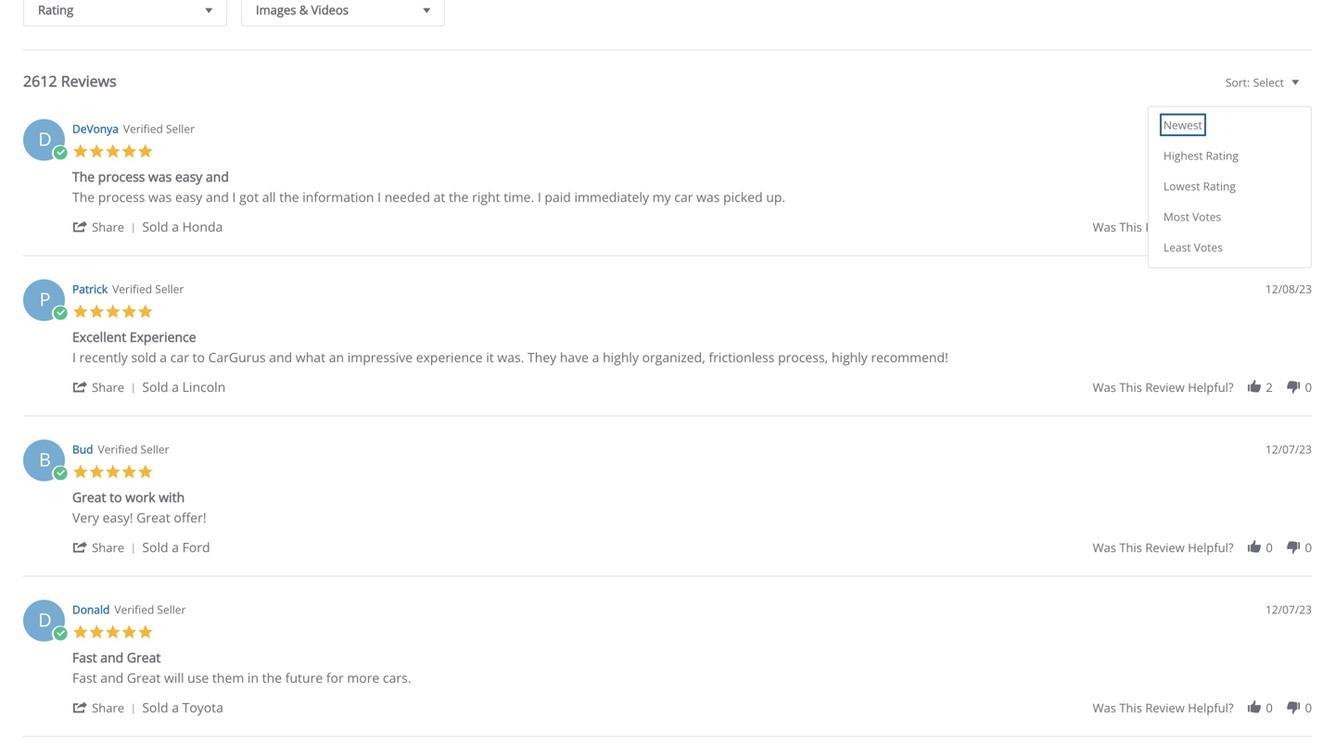 Task type: describe. For each thing, give the bounding box(es) containing it.
honda
[[182, 218, 223, 236]]

1 the from the top
[[72, 168, 95, 186]]

lowest rating
[[1164, 179, 1236, 194]]

the right all
[[279, 188, 299, 206]]

at
[[434, 188, 446, 206]]

most votes link
[[1164, 209, 1222, 224]]

was for information
[[1093, 219, 1117, 236]]

reviews
[[61, 71, 117, 91]]

an
[[329, 349, 344, 366]]

the inside fast and great fast and great will use them in the future for more cars.
[[262, 670, 282, 687]]

Images & Videos Filter field
[[241, 0, 445, 26]]

review date 12/08/23 element
[[1266, 282, 1312, 297]]

highest rating link
[[1164, 148, 1239, 163]]

seperator image for d
[[128, 223, 139, 234]]

share image for d
[[72, 219, 89, 235]]

b
[[39, 447, 51, 473]]

verified for process
[[123, 121, 163, 136]]

was this review helpful? for information
[[1093, 219, 1234, 236]]

1 easy from the top
[[175, 168, 202, 186]]

needed
[[385, 188, 430, 206]]

in
[[248, 670, 259, 687]]

impressive
[[348, 349, 413, 366]]

devonya
[[72, 121, 119, 136]]

seller for fast and great
[[157, 602, 186, 618]]

share for sold a ford
[[92, 540, 124, 557]]

patrick verified seller
[[72, 282, 184, 297]]

recommend!
[[871, 349, 949, 366]]

vote down review by donald on  7 dec 2023 image
[[1286, 700, 1302, 717]]

sold a honda
[[142, 218, 223, 236]]

will
[[164, 670, 184, 687]]

sold for sold a lincoln
[[142, 378, 168, 396]]

with
[[159, 489, 185, 506]]

review for information
[[1146, 219, 1185, 236]]

share for sold a lincoln
[[92, 379, 124, 396]]

vote up review by patrick on  8 dec 2023 image
[[1247, 379, 1263, 396]]

sort: select
[[1226, 75, 1284, 90]]

group for cars.
[[1093, 700, 1312, 717]]

excellent
[[72, 328, 126, 346]]

share image for b
[[72, 540, 89, 556]]

videos
[[311, 1, 349, 18]]

Rating Filter field
[[23, 0, 227, 26]]

a for was
[[172, 218, 179, 236]]

&
[[299, 1, 308, 18]]

rating inside rating filter field
[[38, 1, 73, 18]]

review date 12/07/23 element for b
[[1266, 442, 1312, 458]]

down triangle image
[[419, 0, 435, 19]]

excellent experience i recently sold a car to cargurus and what an impressive experience it was. they have a highly organized, frictionless process, highly recommend!
[[72, 328, 949, 366]]

and up "honda"
[[206, 168, 229, 186]]

2 the from the top
[[72, 188, 95, 206]]

more
[[347, 670, 380, 687]]

share button for the
[[72, 218, 142, 236]]

helpful? for information
[[1188, 219, 1234, 236]]

bud verified seller
[[72, 442, 169, 457]]

circle checkmark image for b
[[52, 466, 68, 482]]

seller for the process was easy and
[[166, 121, 195, 136]]

1 highly from the left
[[603, 349, 639, 366]]

a right 'sold'
[[160, 349, 167, 366]]

3 this from the top
[[1120, 540, 1143, 557]]

seperator image for b
[[128, 544, 139, 555]]

share image for p
[[72, 379, 89, 396]]

d for the process was easy and the process was easy and i got all the information i needed at the right time. i paid immediately my car was picked up.
[[38, 126, 52, 152]]

review date 12/07/23 element for d
[[1266, 602, 1312, 618]]

to inside excellent experience i recently sold a car to cargurus and what an impressive experience it was. they have a highly organized, frictionless process, highly recommend!
[[193, 349, 205, 366]]

for
[[326, 670, 344, 687]]

circle checkmark image for d
[[52, 627, 68, 643]]

patrick
[[72, 282, 108, 297]]

group for information
[[1093, 219, 1312, 236]]

work
[[125, 489, 155, 506]]

highest
[[1164, 148, 1203, 163]]

0 right vote down review by patrick on  8 dec 2023 icon
[[1306, 379, 1312, 396]]

paid
[[545, 188, 571, 206]]

sort:
[[1226, 75, 1250, 90]]

votes for most votes
[[1193, 209, 1222, 224]]

what
[[296, 349, 326, 366]]

rating for highest rating
[[1206, 148, 1239, 163]]

circle checkmark image for d
[[52, 145, 68, 161]]

review for cars.
[[1146, 700, 1185, 717]]

it
[[486, 349, 494, 366]]

great to work with very easy! great offer!
[[72, 489, 206, 527]]

share for sold a toyota
[[92, 700, 124, 717]]

i left 'paid'
[[538, 188, 541, 206]]

information
[[303, 188, 374, 206]]

great up very
[[72, 489, 106, 506]]

least
[[1164, 240, 1192, 255]]

most votes
[[1164, 209, 1222, 224]]

was for it
[[1093, 379, 1117, 396]]

sold a ford
[[142, 539, 210, 557]]

highest rating
[[1164, 148, 1239, 163]]

and left will
[[100, 670, 124, 687]]

0 right vote up review by donald on  7 dec 2023 image
[[1266, 700, 1273, 717]]

this for information
[[1120, 219, 1143, 236]]

select
[[1254, 75, 1284, 90]]

car inside excellent experience i recently sold a car to cargurus and what an impressive experience it was. they have a highly organized, frictionless process, highly recommend!
[[170, 349, 189, 366]]

time.
[[504, 188, 534, 206]]

1 fast from the top
[[72, 649, 97, 667]]

newest
[[1164, 117, 1203, 133]]

3 was this review helpful? from the top
[[1093, 540, 1234, 557]]

great down the donald verified seller
[[127, 649, 161, 667]]

sold
[[131, 349, 156, 366]]

this for it
[[1120, 379, 1143, 396]]

vote down review by bud on  7 dec 2023 image
[[1286, 540, 1302, 556]]

12/08/23
[[1266, 282, 1312, 297]]

future
[[285, 670, 323, 687]]

donald verified seller
[[72, 602, 186, 618]]

2612 reviews
[[23, 71, 117, 91]]

0 up 12/08/23
[[1306, 219, 1312, 236]]

was.
[[498, 349, 524, 366]]

0 right vote up review by bud on  7 dec 2023 image
[[1266, 540, 1273, 557]]

right
[[472, 188, 500, 206]]

12/07/23 for b
[[1266, 442, 1312, 457]]

the right at
[[449, 188, 469, 206]]

lowest
[[1164, 179, 1201, 194]]



Task type: locate. For each thing, give the bounding box(es) containing it.
1 vertical spatial votes
[[1194, 240, 1223, 255]]

verified for to
[[98, 442, 138, 457]]

0 vertical spatial circle checkmark image
[[52, 466, 68, 482]]

2 share image from the top
[[72, 540, 89, 556]]

process
[[98, 168, 145, 186], [98, 188, 145, 206]]

share button for great
[[72, 699, 142, 717]]

seperator image
[[128, 223, 139, 234], [128, 544, 139, 555]]

1 this from the top
[[1120, 219, 1143, 236]]

2612
[[23, 71, 57, 91]]

share button for a
[[72, 378, 142, 396]]

0 vertical spatial d
[[38, 126, 52, 152]]

sold for sold a toyota
[[142, 699, 168, 717]]

circle checkmark image for p
[[52, 306, 68, 322]]

my
[[653, 188, 671, 206]]

1 sold from the top
[[142, 218, 168, 236]]

4 group from the top
[[1093, 700, 1312, 717]]

a left ford at left bottom
[[172, 539, 179, 557]]

seller up work
[[141, 442, 169, 457]]

the process was easy and the process was easy and i got all the information i needed at the right time. i paid immediately my car was picked up.
[[72, 168, 786, 206]]

1 vertical spatial share image
[[72, 700, 89, 717]]

1 review date 12/07/23 element from the top
[[1266, 442, 1312, 458]]

process up sold a honda
[[98, 188, 145, 206]]

1 vertical spatial process
[[98, 188, 145, 206]]

car right my
[[675, 188, 693, 206]]

bud
[[72, 442, 93, 457]]

a left toyota
[[172, 699, 179, 717]]

down triangle image
[[201, 0, 217, 19]]

2 d from the top
[[38, 608, 52, 633]]

a
[[172, 218, 179, 236], [160, 349, 167, 366], [592, 349, 600, 366], [172, 378, 179, 396], [172, 539, 179, 557], [172, 699, 179, 717]]

2 sold from the top
[[142, 378, 168, 396]]

review left vote up review by bud on  7 dec 2023 image
[[1146, 540, 1185, 557]]

2 was this review helpful? from the top
[[1093, 379, 1234, 396]]

share down easy!
[[92, 540, 124, 557]]

0 vertical spatial review date 12/07/23 element
[[1266, 442, 1312, 458]]

2 review date 12/07/23 element from the top
[[1266, 602, 1312, 618]]

seperator image
[[128, 384, 139, 395], [128, 704, 139, 716]]

0 vertical spatial share image
[[72, 379, 89, 396]]

d left 'devonya'
[[38, 126, 52, 152]]

experience
[[416, 349, 483, 366]]

great
[[72, 489, 106, 506], [137, 509, 170, 527], [127, 649, 161, 667], [127, 670, 161, 687]]

share down recently at the left top of the page
[[92, 379, 124, 396]]

and left what
[[269, 349, 292, 366]]

2 helpful? from the top
[[1188, 379, 1234, 396]]

2 vertical spatial rating
[[1204, 179, 1236, 194]]

recently
[[79, 349, 128, 366]]

all
[[262, 188, 276, 206]]

seperator image for d
[[128, 704, 139, 716]]

4 sold from the top
[[142, 699, 168, 717]]

immediately
[[575, 188, 649, 206]]

votes for least votes
[[1194, 240, 1223, 255]]

1 share button from the top
[[72, 218, 142, 236]]

i inside excellent experience i recently sold a car to cargurus and what an impressive experience it was. they have a highly organized, frictionless process, highly recommend!
[[72, 349, 76, 366]]

and left got
[[206, 188, 229, 206]]

them
[[212, 670, 244, 687]]

3 group from the top
[[1093, 540, 1312, 557]]

1 vertical spatial to
[[110, 489, 122, 506]]

share button up patrick
[[72, 218, 142, 236]]

share image down recently at the left top of the page
[[72, 379, 89, 396]]

the right in
[[262, 670, 282, 687]]

donald
[[72, 602, 110, 618]]

circle checkmark image
[[52, 466, 68, 482], [52, 627, 68, 643]]

0 horizontal spatial highly
[[603, 349, 639, 366]]

3 review from the top
[[1146, 540, 1185, 557]]

share button
[[72, 218, 142, 236], [72, 378, 142, 396], [72, 539, 142, 557], [72, 699, 142, 717]]

seller up 'the process was easy and' heading
[[166, 121, 195, 136]]

None field
[[1218, 74, 1312, 106]]

1 vertical spatial 12/07/23
[[1266, 602, 1312, 618]]

cargurus
[[208, 349, 266, 366]]

sold for sold a honda
[[142, 218, 168, 236]]

helpful? left vote up review by patrick on  8 dec 2023 image
[[1188, 379, 1234, 396]]

organized,
[[642, 349, 706, 366]]

fast and great heading
[[72, 649, 161, 671]]

verified
[[123, 121, 163, 136], [112, 282, 152, 297], [98, 442, 138, 457], [114, 602, 154, 618]]

this
[[1120, 219, 1143, 236], [1120, 379, 1143, 396], [1120, 540, 1143, 557], [1120, 700, 1143, 717]]

1 share from the top
[[92, 219, 124, 236]]

group
[[1093, 219, 1312, 236], [1093, 379, 1312, 396], [1093, 540, 1312, 557], [1093, 700, 1312, 717]]

1 circle checkmark image from the top
[[52, 145, 68, 161]]

review for it
[[1146, 379, 1185, 396]]

images & videos
[[256, 1, 349, 18]]

this for cars.
[[1120, 700, 1143, 717]]

verified for experience
[[112, 282, 152, 297]]

i left recently at the left top of the page
[[72, 349, 76, 366]]

none field containing sort:
[[1218, 74, 1312, 106]]

seperator image for p
[[128, 384, 139, 395]]

2 share button from the top
[[72, 378, 142, 396]]

1 horizontal spatial to
[[193, 349, 205, 366]]

review date 12/07/23 element down vote down review by bud on  7 dec 2023 image
[[1266, 602, 1312, 618]]

a right have
[[592, 349, 600, 366]]

2 this from the top
[[1120, 379, 1143, 396]]

helpful?
[[1188, 219, 1234, 236], [1188, 379, 1234, 396], [1188, 540, 1234, 557], [1188, 700, 1234, 717]]

sold for sold a ford
[[142, 539, 168, 557]]

a for use
[[172, 699, 179, 717]]

2 seperator image from the top
[[128, 704, 139, 716]]

3 helpful? from the top
[[1188, 540, 1234, 557]]

0 vertical spatial fast
[[72, 649, 97, 667]]

the process was easy and heading
[[72, 168, 229, 189]]

2 review from the top
[[1146, 379, 1185, 396]]

1 vertical spatial circle checkmark image
[[52, 306, 68, 322]]

was this review helpful? left vote up review by patrick on  8 dec 2023 image
[[1093, 379, 1234, 396]]

helpful? left vote up review by donald on  7 dec 2023 image
[[1188, 700, 1234, 717]]

1 horizontal spatial car
[[675, 188, 693, 206]]

vote up review by bud on  7 dec 2023 image
[[1247, 540, 1263, 556]]

helpful? left vote up review by bud on  7 dec 2023 image
[[1188, 540, 1234, 557]]

3 sold from the top
[[142, 539, 168, 557]]

great left will
[[127, 670, 161, 687]]

verified right the bud
[[98, 442, 138, 457]]

got
[[239, 188, 259, 206]]

group for it
[[1093, 379, 1312, 396]]

12/07/23
[[1266, 442, 1312, 457], [1266, 602, 1312, 618]]

2 seperator image from the top
[[128, 544, 139, 555]]

2 group from the top
[[1093, 379, 1312, 396]]

images
[[256, 1, 296, 18]]

helpful? for it
[[1188, 379, 1234, 396]]

process down devonya verified seller
[[98, 168, 145, 186]]

0 horizontal spatial to
[[110, 489, 122, 506]]

a for offer!
[[172, 539, 179, 557]]

votes right most
[[1193, 209, 1222, 224]]

was this review helpful? up the least
[[1093, 219, 1234, 236]]

seller up experience
[[155, 282, 184, 297]]

0 right vote down review by bud on  7 dec 2023 image
[[1306, 540, 1312, 557]]

sold a toyota
[[142, 699, 223, 717]]

to
[[193, 349, 205, 366], [110, 489, 122, 506]]

car down experience
[[170, 349, 189, 366]]

1 share image from the top
[[72, 379, 89, 396]]

the
[[72, 168, 95, 186], [72, 188, 95, 206]]

4 was this review helpful? from the top
[[1093, 700, 1234, 717]]

share image down fast and great heading
[[72, 700, 89, 717]]

none text field inside field
[[1304, 75, 1312, 105]]

was
[[148, 168, 172, 186], [148, 188, 172, 206], [697, 188, 720, 206]]

share button for easy!
[[72, 539, 142, 557]]

0 vertical spatial car
[[675, 188, 693, 206]]

ford
[[182, 539, 210, 557]]

car inside the process was easy and the process was easy and i got all the information i needed at the right time. i paid immediately my car was picked up.
[[675, 188, 693, 206]]

1 vertical spatial rating
[[1206, 148, 1239, 163]]

1 vertical spatial the
[[72, 188, 95, 206]]

0 vertical spatial circle checkmark image
[[52, 145, 68, 161]]

1 vertical spatial share image
[[72, 540, 89, 556]]

share down fast and great heading
[[92, 700, 124, 717]]

great down work
[[137, 509, 170, 527]]

easy
[[175, 168, 202, 186], [175, 188, 202, 206]]

1 vertical spatial easy
[[175, 188, 202, 206]]

2 fast from the top
[[72, 670, 97, 687]]

0 vertical spatial seperator image
[[128, 384, 139, 395]]

they
[[528, 349, 557, 366]]

review up the least
[[1146, 219, 1185, 236]]

a left "honda"
[[172, 218, 179, 236]]

2 easy from the top
[[175, 188, 202, 206]]

0 vertical spatial rating
[[38, 1, 73, 18]]

share image down very
[[72, 540, 89, 556]]

share
[[92, 219, 124, 236], [92, 379, 124, 396], [92, 540, 124, 557], [92, 700, 124, 717]]

4 was from the top
[[1093, 700, 1117, 717]]

seperator image down 'sold'
[[128, 384, 139, 395]]

to up easy!
[[110, 489, 122, 506]]

was this review helpful?
[[1093, 219, 1234, 236], [1093, 379, 1234, 396], [1093, 540, 1234, 557], [1093, 700, 1234, 717]]

3 was from the top
[[1093, 540, 1117, 557]]

12/07/23 for d
[[1266, 602, 1312, 618]]

to up lincoln
[[193, 349, 205, 366]]

rating down highest rating
[[1204, 179, 1236, 194]]

sold down 'sold'
[[142, 378, 168, 396]]

review date 12/07/23 element
[[1266, 442, 1312, 458], [1266, 602, 1312, 618]]

1 vertical spatial car
[[170, 349, 189, 366]]

and down the donald verified seller
[[100, 649, 124, 667]]

0 vertical spatial process
[[98, 168, 145, 186]]

d for fast and great fast and great will use them in the future for more cars.
[[38, 608, 52, 633]]

picked
[[724, 188, 763, 206]]

2 share from the top
[[92, 379, 124, 396]]

share image for d
[[72, 700, 89, 717]]

toyota
[[182, 699, 223, 717]]

1 vertical spatial review date 12/07/23 element
[[1266, 602, 1312, 618]]

devonya verified seller
[[72, 121, 195, 136]]

0 vertical spatial seperator image
[[128, 223, 139, 234]]

1 vertical spatial fast
[[72, 670, 97, 687]]

share button down recently at the left top of the page
[[72, 378, 142, 396]]

3 share button from the top
[[72, 539, 142, 557]]

was this review helpful? for it
[[1093, 379, 1234, 396]]

12/07/23 down vote down review by bud on  7 dec 2023 image
[[1266, 602, 1312, 618]]

4 helpful? from the top
[[1188, 700, 1234, 717]]

share button down fast and great heading
[[72, 699, 142, 717]]

1 circle checkmark image from the top
[[52, 466, 68, 482]]

1 review from the top
[[1146, 219, 1185, 236]]

circle checkmark image down 2612 reviews
[[52, 145, 68, 161]]

4 share button from the top
[[72, 699, 142, 717]]

up.
[[766, 188, 786, 206]]

1 group from the top
[[1093, 219, 1312, 236]]

0 vertical spatial share image
[[72, 219, 89, 235]]

sold a lincoln
[[142, 378, 226, 396]]

circle checkmark image right p
[[52, 306, 68, 322]]

1 vertical spatial circle checkmark image
[[52, 627, 68, 643]]

d left 'donald' in the bottom of the page
[[38, 608, 52, 633]]

share image
[[72, 219, 89, 235], [72, 540, 89, 556]]

vote down review by patrick on  8 dec 2023 image
[[1286, 379, 1302, 396]]

verified right patrick
[[112, 282, 152, 297]]

helpful? up least votes link
[[1188, 219, 1234, 236]]

lincoln
[[182, 378, 226, 396]]

seperator image left sold a honda
[[128, 223, 139, 234]]

0 vertical spatial 12/07/23
[[1266, 442, 1312, 457]]

4 this from the top
[[1120, 700, 1143, 717]]

experience
[[130, 328, 196, 346]]

newest link
[[1164, 117, 1203, 133]]

lowest rating link
[[1164, 179, 1236, 194]]

seller down sold a ford
[[157, 602, 186, 618]]

circle checkmark image
[[52, 145, 68, 161], [52, 306, 68, 322]]

easy!
[[103, 509, 133, 527]]

1 12/07/23 from the top
[[1266, 442, 1312, 457]]

0 vertical spatial the
[[72, 168, 95, 186]]

2 circle checkmark image from the top
[[52, 627, 68, 643]]

0 vertical spatial easy
[[175, 168, 202, 186]]

i left needed
[[378, 188, 381, 206]]

seperator image left 'sold a toyota'
[[128, 704, 139, 716]]

a left lincoln
[[172, 378, 179, 396]]

2 12/07/23 from the top
[[1266, 602, 1312, 618]]

d
[[38, 126, 52, 152], [38, 608, 52, 633]]

was this review helpful? left vote up review by donald on  7 dec 2023 image
[[1093, 700, 1234, 717]]

very
[[72, 509, 99, 527]]

highly right have
[[603, 349, 639, 366]]

review date 12/12/23 element
[[1266, 121, 1312, 137]]

excellent experience heading
[[72, 328, 196, 350]]

seperator image down easy!
[[128, 544, 139, 555]]

0 vertical spatial to
[[193, 349, 205, 366]]

and inside excellent experience i recently sold a car to cargurus and what an impressive experience it was. they have a highly organized, frictionless process, highly recommend!
[[269, 349, 292, 366]]

have
[[560, 349, 589, 366]]

frictionless
[[709, 349, 775, 366]]

i left got
[[232, 188, 236, 206]]

process,
[[778, 349, 829, 366]]

fast
[[72, 649, 97, 667], [72, 670, 97, 687]]

1 was from the top
[[1093, 219, 1117, 236]]

share for sold a honda
[[92, 219, 124, 236]]

rating for lowest rating
[[1204, 179, 1236, 194]]

share up patrick
[[92, 219, 124, 236]]

verified right 'donald' in the bottom of the page
[[114, 602, 154, 618]]

sold left "honda"
[[142, 218, 168, 236]]

offer!
[[174, 509, 206, 527]]

sold left ford at left bottom
[[142, 539, 168, 557]]

share image up patrick
[[72, 219, 89, 235]]

1 seperator image from the top
[[128, 384, 139, 395]]

seller for great to work with
[[141, 442, 169, 457]]

None text field
[[1304, 75, 1312, 105]]

rating up lowest rating
[[1206, 148, 1239, 163]]

helpful? for cars.
[[1188, 700, 1234, 717]]

2 was from the top
[[1093, 379, 1117, 396]]

and
[[206, 168, 229, 186], [206, 188, 229, 206], [269, 349, 292, 366], [100, 649, 124, 667], [100, 670, 124, 687]]

highly
[[603, 349, 639, 366], [832, 349, 868, 366]]

0 vertical spatial votes
[[1193, 209, 1222, 224]]

to inside the great to work with very easy! great offer!
[[110, 489, 122, 506]]

1 vertical spatial seperator image
[[128, 704, 139, 716]]

review left vote up review by donald on  7 dec 2023 image
[[1146, 700, 1185, 717]]

verified right 'devonya'
[[123, 121, 163, 136]]

2 share image from the top
[[72, 700, 89, 717]]

share image
[[72, 379, 89, 396], [72, 700, 89, 717]]

use
[[187, 670, 209, 687]]

star image
[[72, 143, 89, 160], [105, 143, 121, 160], [137, 143, 154, 160], [121, 304, 137, 320], [105, 464, 121, 480], [72, 625, 89, 641], [137, 625, 154, 641]]

i
[[232, 188, 236, 206], [378, 188, 381, 206], [538, 188, 541, 206], [72, 349, 76, 366]]

star image
[[89, 143, 105, 160], [121, 143, 137, 160], [72, 304, 89, 320], [89, 304, 105, 320], [105, 304, 121, 320], [137, 304, 154, 320], [72, 464, 89, 480], [89, 464, 105, 480], [121, 464, 137, 480], [137, 464, 154, 480], [89, 625, 105, 641], [105, 625, 121, 641], [121, 625, 137, 641]]

1 share image from the top
[[72, 219, 89, 235]]

1 vertical spatial d
[[38, 608, 52, 633]]

1 helpful? from the top
[[1188, 219, 1234, 236]]

1 vertical spatial seperator image
[[128, 544, 139, 555]]

2 process from the top
[[98, 188, 145, 206]]

vote up review by donald on  7 dec 2023 image
[[1247, 700, 1263, 717]]

2
[[1266, 379, 1273, 396]]

review
[[1146, 219, 1185, 236], [1146, 379, 1185, 396], [1146, 540, 1185, 557], [1146, 700, 1185, 717]]

fast and great fast and great will use them in the future for more cars.
[[72, 649, 411, 687]]

was for cars.
[[1093, 700, 1117, 717]]

review left vote up review by patrick on  8 dec 2023 image
[[1146, 379, 1185, 396]]

4 review from the top
[[1146, 700, 1185, 717]]

a for to
[[172, 378, 179, 396]]

was this review helpful? left vote up review by bud on  7 dec 2023 image
[[1093, 540, 1234, 557]]

cars.
[[383, 670, 411, 687]]

1 seperator image from the top
[[128, 223, 139, 234]]

12/07/23 down vote down review by patrick on  8 dec 2023 icon
[[1266, 442, 1312, 457]]

p
[[39, 287, 51, 312]]

the
[[279, 188, 299, 206], [449, 188, 469, 206], [262, 670, 282, 687]]

1 d from the top
[[38, 126, 52, 152]]

2 highly from the left
[[832, 349, 868, 366]]

least votes
[[1164, 240, 1223, 255]]

car
[[675, 188, 693, 206], [170, 349, 189, 366]]

was this review helpful? for cars.
[[1093, 700, 1234, 717]]

0 horizontal spatial car
[[170, 349, 189, 366]]

0 right vote down review by donald on  7 dec 2023 image
[[1306, 700, 1312, 717]]

review date 12/07/23 element down vote down review by patrick on  8 dec 2023 icon
[[1266, 442, 1312, 458]]

highly right process,
[[832, 349, 868, 366]]

great to work with heading
[[72, 489, 185, 510]]

1 horizontal spatial highly
[[832, 349, 868, 366]]

verified for and
[[114, 602, 154, 618]]

seller for excellent experience
[[155, 282, 184, 297]]

1 was this review helpful? from the top
[[1093, 219, 1234, 236]]

sold
[[142, 218, 168, 236], [142, 378, 168, 396], [142, 539, 168, 557], [142, 699, 168, 717]]

2 circle checkmark image from the top
[[52, 306, 68, 322]]

1 process from the top
[[98, 168, 145, 186]]

sold down will
[[142, 699, 168, 717]]

4 share from the top
[[92, 700, 124, 717]]

least votes link
[[1164, 240, 1223, 255]]

0
[[1306, 219, 1312, 236], [1306, 379, 1312, 396], [1266, 540, 1273, 557], [1306, 540, 1312, 557], [1266, 700, 1273, 717], [1306, 700, 1312, 717]]

3 share from the top
[[92, 540, 124, 557]]

most
[[1164, 209, 1190, 224]]

share button down easy!
[[72, 539, 142, 557]]

rating up 2612 reviews
[[38, 1, 73, 18]]

12/12/23
[[1266, 121, 1312, 136]]

votes right the least
[[1194, 240, 1223, 255]]



Task type: vqa. For each thing, say whether or not it's contained in the screenshot.


